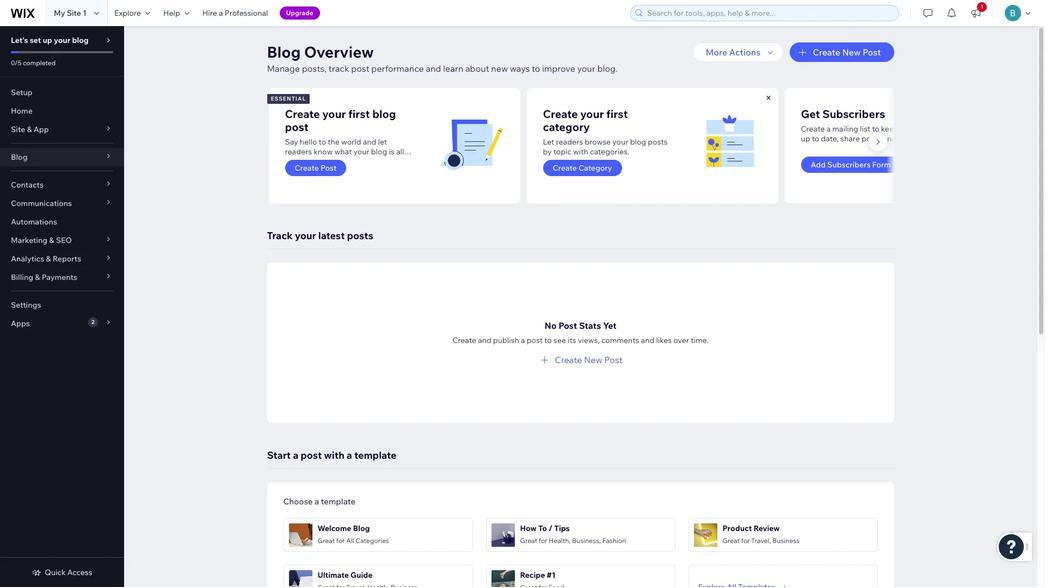 Task type: describe. For each thing, give the bounding box(es) containing it.
automations link
[[0, 213, 124, 231]]

access
[[67, 568, 92, 578]]

subscribers for add
[[828, 160, 871, 170]]

1 vertical spatial create new post
[[555, 355, 623, 366]]

get subscribers create a mailing list to keep readers up to date, share posts and more.
[[801, 107, 928, 144]]

is
[[389, 147, 395, 157]]

your right track
[[295, 230, 316, 242]]

more.
[[898, 134, 919, 144]]

welcome
[[318, 524, 351, 534]]

1 vertical spatial with
[[324, 450, 345, 462]]

& for billing
[[35, 273, 40, 283]]

seo
[[56, 236, 72, 246]]

0 vertical spatial site
[[67, 8, 81, 18]]

create inside no post stats yet create and publish a post to see its views, comments and likes over time.
[[453, 336, 476, 346]]

blog button
[[0, 148, 124, 167]]

& for analytics
[[46, 254, 51, 264]]

improve
[[542, 63, 575, 74]]

great for welcome blog
[[318, 537, 335, 545]]

and inside 'essential create your first blog post say hello to the world and let readers know what your blog is all about. create post'
[[363, 137, 376, 147]]

analytics & reports button
[[0, 250, 124, 268]]

blog overview manage posts, track post performance and learn about new ways to improve your blog.
[[267, 42, 618, 74]]

blog overview.dealer.create category.title image
[[697, 109, 762, 175]]

list
[[860, 124, 871, 134]]

blog for blog
[[11, 152, 27, 162]]

apps
[[11, 319, 30, 329]]

create your first category let readers browse your blog posts by topic with categories.
[[543, 107, 668, 157]]

first inside create your first category let readers browse your blog posts by topic with categories.
[[606, 107, 628, 121]]

your up the
[[322, 107, 346, 121]]

post inside no post stats yet create and publish a post to see its views, comments and likes over time.
[[527, 336, 543, 346]]

0 vertical spatial create new post
[[813, 47, 881, 58]]

about.
[[285, 157, 308, 167]]

great for product review
[[723, 537, 740, 545]]

2
[[91, 319, 95, 326]]

more actions
[[706, 47, 761, 58]]

create inside create your first category let readers browse your blog posts by topic with categories.
[[543, 107, 578, 121]]

let
[[378, 137, 387, 147]]

choose a template
[[283, 497, 356, 507]]

quick
[[45, 568, 66, 578]]

blog overview.dealer.create first post.title image
[[439, 109, 504, 175]]

post inside blog overview manage posts, track post performance and learn about new ways to improve your blog.
[[351, 63, 370, 74]]

setup link
[[0, 83, 124, 102]]

tips
[[554, 524, 570, 534]]

blog.
[[597, 63, 618, 74]]

categories.
[[590, 147, 630, 157]]

reports
[[53, 254, 81, 264]]

posts inside get subscribers create a mailing list to keep readers up to date, share posts and more.
[[862, 134, 882, 144]]

business
[[773, 537, 800, 545]]

add subscribers form
[[811, 160, 891, 170]]

create category
[[553, 163, 612, 173]]

by
[[543, 147, 552, 157]]

its
[[568, 336, 576, 346]]

create post button
[[285, 160, 346, 176]]

with inside create your first category let readers browse your blog posts by topic with categories.
[[573, 147, 588, 157]]

0 horizontal spatial posts
[[347, 230, 373, 242]]

overview
[[304, 42, 374, 62]]

what
[[335, 147, 352, 157]]

a inside no post stats yet create and publish a post to see its views, comments and likes over time.
[[521, 336, 525, 346]]

let's
[[11, 35, 28, 45]]

home link
[[0, 102, 124, 120]]

guide
[[351, 571, 373, 581]]

no post stats yet create and publish a post to see its views, comments and likes over time.
[[453, 321, 709, 346]]

see
[[554, 336, 566, 346]]

your right what
[[354, 147, 369, 157]]

& for marketing
[[49, 236, 54, 246]]

subscribers for get
[[823, 107, 885, 121]]

comments
[[602, 336, 639, 346]]

a inside get subscribers create a mailing list to keep readers up to date, share posts and more.
[[827, 124, 831, 134]]

form
[[873, 160, 891, 170]]

over
[[674, 336, 689, 346]]

review
[[754, 524, 780, 534]]

health,
[[549, 537, 571, 545]]

readers inside 'essential create your first blog post say hello to the world and let readers know what your blog is all about. create post'
[[285, 147, 312, 157]]

post inside 'essential create your first blog post say hello to the world and let readers know what your blog is all about. create post'
[[285, 120, 309, 134]]

posts inside create your first category let readers browse your blog posts by topic with categories.
[[648, 137, 668, 147]]

your inside blog overview manage posts, track post performance and learn about new ways to improve your blog.
[[577, 63, 596, 74]]

explore
[[114, 8, 141, 18]]

for inside how to / tips great for health, business, fashion
[[539, 537, 547, 545]]

track
[[267, 230, 293, 242]]

track your latest posts
[[267, 230, 373, 242]]

your up the browse
[[580, 107, 604, 121]]

marketing & seo button
[[0, 231, 124, 250]]

upgrade
[[286, 9, 313, 17]]

views,
[[578, 336, 600, 346]]

0 vertical spatial template
[[354, 450, 397, 462]]

post inside 'essential create your first blog post say hello to the world and let readers know what your blog is all about. create post'
[[321, 163, 337, 173]]

create inside get subscribers create a mailing list to keep readers up to date, share posts and more.
[[801, 124, 825, 134]]

blog for blog overview manage posts, track post performance and learn about new ways to improve your blog.
[[267, 42, 301, 62]]

hire a professional
[[202, 8, 268, 18]]

create category button
[[543, 160, 622, 176]]

up inside get subscribers create a mailing list to keep readers up to date, share posts and more.
[[801, 134, 810, 144]]

site & app button
[[0, 120, 124, 139]]

readers inside get subscribers create a mailing list to keep readers up to date, share posts and more.
[[900, 124, 928, 134]]

0 horizontal spatial create new post button
[[539, 354, 623, 367]]

hello
[[300, 137, 317, 147]]

product review great for travel, business
[[723, 524, 800, 545]]

all
[[346, 537, 354, 545]]

0 vertical spatial create new post button
[[790, 42, 894, 62]]

posts,
[[302, 63, 327, 74]]

performance
[[371, 63, 424, 74]]

mailing
[[833, 124, 859, 134]]

to left the date,
[[812, 134, 819, 144]]

likes
[[656, 336, 672, 346]]

home
[[11, 106, 33, 116]]

0/5
[[11, 59, 21, 67]]

site & app
[[11, 125, 49, 134]]

track
[[329, 63, 349, 74]]

1 inside button
[[981, 3, 984, 10]]



Task type: vqa. For each thing, say whether or not it's contained in the screenshot.
the top subscriptions.
no



Task type: locate. For each thing, give the bounding box(es) containing it.
2 great from the left
[[520, 537, 537, 545]]

settings
[[11, 301, 41, 310]]

share
[[841, 134, 860, 144]]

contacts
[[11, 180, 44, 190]]

list containing create your first blog post
[[267, 88, 1045, 204]]

a
[[219, 8, 223, 18], [827, 124, 831, 134], [521, 336, 525, 346], [293, 450, 299, 462], [347, 450, 352, 462], [315, 497, 319, 507]]

2 vertical spatial blog
[[353, 524, 370, 534]]

&
[[27, 125, 32, 134], [49, 236, 54, 246], [46, 254, 51, 264], [35, 273, 40, 283]]

blog down my site 1
[[72, 35, 89, 45]]

blog up let
[[372, 107, 396, 121]]

up left the date,
[[801, 134, 810, 144]]

first inside 'essential create your first blog post say hello to the world and let readers know what your blog is all about. create post'
[[348, 107, 370, 121]]

let
[[543, 137, 554, 147]]

1 horizontal spatial up
[[801, 134, 810, 144]]

travel,
[[751, 537, 771, 545]]

my
[[54, 8, 65, 18]]

1 vertical spatial create new post button
[[539, 354, 623, 367]]

to
[[538, 524, 547, 534]]

site right my
[[67, 8, 81, 18]]

help button
[[157, 0, 196, 26]]

1 vertical spatial subscribers
[[828, 160, 871, 170]]

to inside no post stats yet create and publish a post to see its views, comments and likes over time.
[[545, 336, 552, 346]]

3 for from the left
[[741, 537, 750, 545]]

1 horizontal spatial with
[[573, 147, 588, 157]]

your right the browse
[[613, 137, 629, 147]]

blog inside 'dropdown button'
[[11, 152, 27, 162]]

new
[[491, 63, 508, 74]]

blog inside blog overview manage posts, track post performance and learn about new ways to improve your blog.
[[267, 42, 301, 62]]

great down welcome
[[318, 537, 335, 545]]

essential create your first blog post say hello to the world and let readers know what your blog is all about. create post
[[271, 95, 404, 173]]

recipe #1
[[520, 571, 556, 581]]

posts right latest
[[347, 230, 373, 242]]

upgrade button
[[280, 7, 320, 20]]

1 horizontal spatial great
[[520, 537, 537, 545]]

to inside blog overview manage posts, track post performance and learn about new ways to improve your blog.
[[532, 63, 540, 74]]

0 horizontal spatial blog
[[11, 152, 27, 162]]

and left learn
[[426, 63, 441, 74]]

blog inside sidebar "element"
[[72, 35, 89, 45]]

& left reports
[[46, 254, 51, 264]]

for down product
[[741, 537, 750, 545]]

post right start
[[301, 450, 322, 462]]

site inside 'dropdown button'
[[11, 125, 25, 134]]

with
[[573, 147, 588, 157], [324, 450, 345, 462]]

1 horizontal spatial 1
[[981, 3, 984, 10]]

payments
[[42, 273, 77, 283]]

to right ways
[[532, 63, 540, 74]]

0 horizontal spatial with
[[324, 450, 345, 462]]

up right set at the top
[[43, 35, 52, 45]]

0 horizontal spatial up
[[43, 35, 52, 45]]

post right track
[[351, 63, 370, 74]]

quick access
[[45, 568, 92, 578]]

& for site
[[27, 125, 32, 134]]

0 vertical spatial up
[[43, 35, 52, 45]]

know
[[314, 147, 333, 157]]

blog left the 'is'
[[371, 147, 387, 157]]

to left 'see'
[[545, 336, 552, 346]]

2 for from the left
[[539, 537, 547, 545]]

your right set at the top
[[54, 35, 70, 45]]

billing & payments button
[[0, 268, 124, 287]]

for down to
[[539, 537, 547, 545]]

great inside product review great for travel, business
[[723, 537, 740, 545]]

post left 'see'
[[527, 336, 543, 346]]

2 first from the left
[[606, 107, 628, 121]]

hire
[[202, 8, 217, 18]]

learn
[[443, 63, 463, 74]]

2 horizontal spatial great
[[723, 537, 740, 545]]

about
[[465, 63, 489, 74]]

categories
[[356, 537, 389, 545]]

and left let
[[363, 137, 376, 147]]

post
[[351, 63, 370, 74], [285, 120, 309, 134], [527, 336, 543, 346], [301, 450, 322, 462]]

0 horizontal spatial new
[[584, 355, 603, 366]]

product
[[723, 524, 752, 534]]

to right list
[[872, 124, 880, 134]]

post up say
[[285, 120, 309, 134]]

your inside sidebar "element"
[[54, 35, 70, 45]]

for for welcome
[[336, 537, 345, 545]]

subscribers inside get subscribers create a mailing list to keep readers up to date, share posts and more.
[[823, 107, 885, 121]]

blog inside create your first category let readers browse your blog posts by topic with categories.
[[630, 137, 646, 147]]

sidebar element
[[0, 26, 124, 588]]

create new post button
[[790, 42, 894, 62], [539, 354, 623, 367]]

posts right categories.
[[648, 137, 668, 147]]

to left the
[[319, 137, 326, 147]]

1 vertical spatial new
[[584, 355, 603, 366]]

completed
[[23, 59, 56, 67]]

world
[[341, 137, 361, 147]]

analytics
[[11, 254, 44, 264]]

to inside 'essential create your first blog post say hello to the world and let readers know what your blog is all about. create post'
[[319, 137, 326, 147]]

1 vertical spatial up
[[801, 134, 810, 144]]

set
[[30, 35, 41, 45]]

#1
[[547, 571, 556, 581]]

1 horizontal spatial new
[[842, 47, 861, 58]]

0 horizontal spatial great
[[318, 537, 335, 545]]

recipe
[[520, 571, 545, 581]]

1 horizontal spatial posts
[[648, 137, 668, 147]]

settings link
[[0, 296, 124, 315]]

readers down category
[[556, 137, 583, 147]]

ultimate
[[318, 571, 349, 581]]

with up create category button
[[573, 147, 588, 157]]

communications button
[[0, 194, 124, 213]]

0 vertical spatial blog
[[267, 42, 301, 62]]

and inside blog overview manage posts, track post performance and learn about new ways to improve your blog.
[[426, 63, 441, 74]]

0 horizontal spatial create new post
[[555, 355, 623, 366]]

posts right share
[[862, 134, 882, 144]]

and
[[426, 63, 441, 74], [883, 134, 897, 144], [363, 137, 376, 147], [478, 336, 492, 346], [641, 336, 655, 346]]

1 vertical spatial site
[[11, 125, 25, 134]]

subscribers down share
[[828, 160, 871, 170]]

0/5 completed
[[11, 59, 56, 67]]

template
[[354, 450, 397, 462], [321, 497, 356, 507]]

0 horizontal spatial readers
[[285, 147, 312, 157]]

2 horizontal spatial blog
[[353, 524, 370, 534]]

0 vertical spatial with
[[573, 147, 588, 157]]

actions
[[729, 47, 761, 58]]

your left blog.
[[577, 63, 596, 74]]

1 button
[[964, 0, 988, 26]]

great inside how to / tips great for health, business, fashion
[[520, 537, 537, 545]]

1 horizontal spatial site
[[67, 8, 81, 18]]

/
[[549, 524, 553, 534]]

no
[[545, 321, 557, 332]]

my site 1
[[54, 8, 87, 18]]

great inside welcome blog great for all categories
[[318, 537, 335, 545]]

3 great from the left
[[723, 537, 740, 545]]

1 horizontal spatial first
[[606, 107, 628, 121]]

2 horizontal spatial for
[[741, 537, 750, 545]]

and left publish
[[478, 336, 492, 346]]

1 for from the left
[[336, 537, 345, 545]]

& inside 'dropdown button'
[[27, 125, 32, 134]]

first up the browse
[[606, 107, 628, 121]]

readers inside create your first category let readers browse your blog posts by topic with categories.
[[556, 137, 583, 147]]

readers
[[900, 124, 928, 134], [556, 137, 583, 147], [285, 147, 312, 157]]

with up choose a template
[[324, 450, 345, 462]]

0 vertical spatial new
[[842, 47, 861, 58]]

first up world
[[348, 107, 370, 121]]

blog right categories.
[[630, 137, 646, 147]]

and inside get subscribers create a mailing list to keep readers up to date, share posts and more.
[[883, 134, 897, 144]]

start
[[267, 450, 291, 462]]

latest
[[318, 230, 345, 242]]

readers right keep
[[900, 124, 928, 134]]

0 horizontal spatial first
[[348, 107, 370, 121]]

0 horizontal spatial 1
[[83, 8, 87, 18]]

posts
[[862, 134, 882, 144], [648, 137, 668, 147], [347, 230, 373, 242]]

publish
[[493, 336, 519, 346]]

ultimate guide
[[318, 571, 373, 581]]

0 horizontal spatial for
[[336, 537, 345, 545]]

1 great from the left
[[318, 537, 335, 545]]

1 horizontal spatial create new post button
[[790, 42, 894, 62]]

1 horizontal spatial for
[[539, 537, 547, 545]]

create inside button
[[553, 163, 577, 173]]

1 horizontal spatial blog
[[267, 42, 301, 62]]

and left likes
[[641, 336, 655, 346]]

for for product
[[741, 537, 750, 545]]

blog up categories
[[353, 524, 370, 534]]

1 first from the left
[[348, 107, 370, 121]]

post inside no post stats yet create and publish a post to see its views, comments and likes over time.
[[559, 321, 577, 332]]

great down product
[[723, 537, 740, 545]]

site down home
[[11, 125, 25, 134]]

more
[[706, 47, 727, 58]]

the
[[328, 137, 340, 147]]

say
[[285, 137, 298, 147]]

2 horizontal spatial readers
[[900, 124, 928, 134]]

analytics & reports
[[11, 254, 81, 264]]

billing & payments
[[11, 273, 77, 283]]

list
[[267, 88, 1045, 204]]

all
[[396, 147, 404, 157]]

for inside welcome blog great for all categories
[[336, 537, 345, 545]]

more actions button
[[693, 42, 784, 62]]

up
[[43, 35, 52, 45], [801, 134, 810, 144]]

& left seo
[[49, 236, 54, 246]]

subscribers inside button
[[828, 160, 871, 170]]

readers up create post "button"
[[285, 147, 312, 157]]

0 vertical spatial subscribers
[[823, 107, 885, 121]]

stats
[[579, 321, 601, 332]]

subscribers
[[823, 107, 885, 121], [828, 160, 871, 170]]

0 horizontal spatial site
[[11, 125, 25, 134]]

& left app
[[27, 125, 32, 134]]

2 horizontal spatial posts
[[862, 134, 882, 144]]

browse
[[585, 137, 611, 147]]

how
[[520, 524, 537, 534]]

for inside product review great for travel, business
[[741, 537, 750, 545]]

blog up the manage
[[267, 42, 301, 62]]

professional
[[225, 8, 268, 18]]

subscribers up mailing
[[823, 107, 885, 121]]

welcome blog great for all categories
[[318, 524, 389, 545]]

Search for tools, apps, help & more... field
[[644, 5, 896, 21]]

topic
[[554, 147, 572, 157]]

and left the more.
[[883, 134, 897, 144]]

& right billing
[[35, 273, 40, 283]]

blog up the contacts
[[11, 152, 27, 162]]

to
[[532, 63, 540, 74], [872, 124, 880, 134], [812, 134, 819, 144], [319, 137, 326, 147], [545, 336, 552, 346]]

manage
[[267, 63, 300, 74]]

choose
[[283, 497, 313, 507]]

blog inside welcome blog great for all categories
[[353, 524, 370, 534]]

1 horizontal spatial create new post
[[813, 47, 881, 58]]

for left all at the left bottom of page
[[336, 537, 345, 545]]

1 horizontal spatial readers
[[556, 137, 583, 147]]

up inside sidebar "element"
[[43, 35, 52, 45]]

marketing
[[11, 236, 47, 246]]

app
[[34, 125, 49, 134]]

1 vertical spatial template
[[321, 497, 356, 507]]

1
[[981, 3, 984, 10], [83, 8, 87, 18]]

create new post
[[813, 47, 881, 58], [555, 355, 623, 366]]

essential
[[271, 95, 306, 102]]

& inside "popup button"
[[49, 236, 54, 246]]

great down how
[[520, 537, 537, 545]]

1 vertical spatial blog
[[11, 152, 27, 162]]



